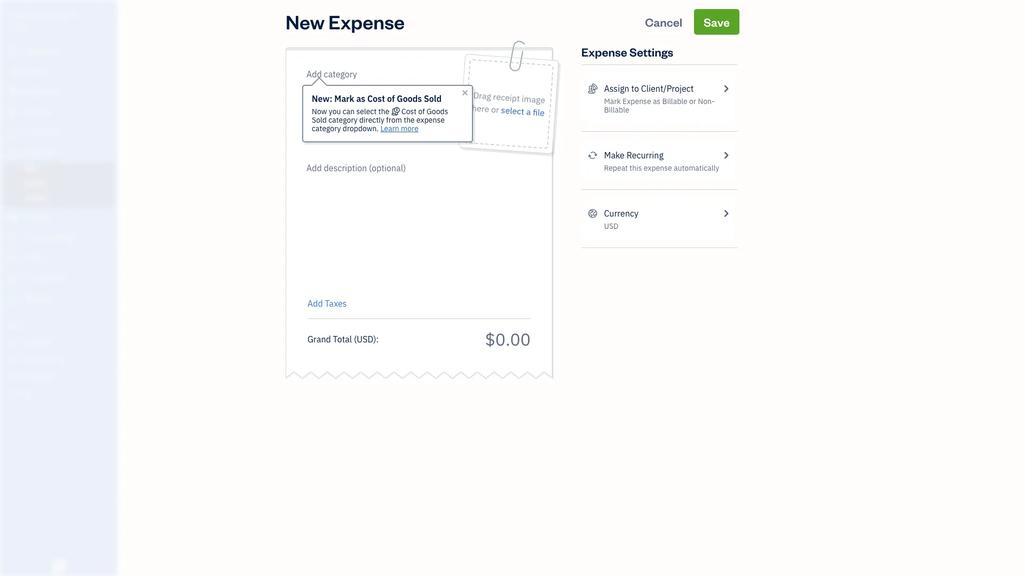 Task type: locate. For each thing, give the bounding box(es) containing it.
select down receipt
[[501, 105, 525, 117]]

mark up can
[[334, 93, 354, 104]]

now
[[312, 107, 327, 116]]

sold left you
[[312, 115, 327, 125]]

of up from
[[387, 93, 395, 104]]

money image
[[7, 253, 20, 264]]

learn more link
[[381, 124, 419, 133]]

client image
[[7, 67, 20, 77]]

of
[[387, 93, 395, 104], [418, 107, 425, 116]]

select down new: mark as cost of goods sold
[[356, 107, 377, 116]]

1 horizontal spatial as
[[653, 97, 661, 106]]

0 vertical spatial chevronright image
[[721, 82, 731, 95]]

0 horizontal spatial sold
[[312, 115, 327, 125]]

settings
[[630, 44, 673, 59]]

make
[[604, 150, 625, 161]]

dropdown.
[[343, 124, 379, 133]]

1 vertical spatial expense
[[644, 163, 672, 173]]

1 chevronright image from the top
[[721, 82, 731, 95]]

usd down currency
[[604, 222, 619, 231]]

1 vertical spatial chevronright image
[[721, 149, 731, 162]]

0 horizontal spatial mark
[[334, 93, 354, 104]]

billable down assign
[[604, 105, 629, 115]]

0 horizontal spatial select
[[356, 107, 377, 116]]

as
[[356, 93, 365, 104], [653, 97, 661, 106]]

as inside "mark expense as billable or non- billable"
[[653, 97, 661, 106]]

select inside select a file
[[501, 105, 525, 117]]

usd right total on the left bottom
[[357, 334, 373, 345]]

drag receipt image here or
[[472, 90, 546, 115]]

billable
[[662, 97, 688, 106], [604, 105, 629, 115]]

0 vertical spatial of
[[387, 93, 395, 104]]

cost
[[367, 93, 385, 104], [402, 107, 417, 116]]

as down assign to client/project
[[653, 97, 661, 106]]

new expense
[[286, 9, 405, 34]]

expense
[[329, 9, 405, 34], [581, 44, 627, 59], [623, 97, 651, 106]]

cancel button
[[635, 9, 692, 35]]

add taxes
[[308, 298, 347, 309]]

1 horizontal spatial mark
[[604, 97, 621, 106]]

maria's
[[9, 10, 37, 20]]

chart image
[[7, 273, 20, 284]]

mark
[[334, 93, 354, 104], [604, 97, 621, 106]]

1 horizontal spatial cost
[[402, 107, 417, 116]]

timer image
[[7, 233, 20, 243]]

expense inside cost of goods sold category directly from the expense category dropdown.
[[417, 115, 445, 125]]

cost up 'more'
[[402, 107, 417, 116]]

1 vertical spatial of
[[418, 107, 425, 116]]

or inside "mark expense as billable or non- billable"
[[689, 97, 696, 106]]

goods
[[397, 93, 422, 104], [427, 107, 448, 116]]

main element
[[0, 0, 144, 577]]

close image
[[461, 89, 469, 97]]

automatically
[[674, 163, 719, 173]]

cost of goods sold category directly from the expense category dropdown.
[[312, 107, 448, 133]]

drag
[[473, 90, 492, 102]]

1 vertical spatial usd
[[357, 334, 373, 345]]

as for cost
[[356, 93, 365, 104]]

0 horizontal spatial cost
[[367, 93, 385, 104]]

expensesrebilling image
[[588, 82, 598, 95]]

goods up from
[[397, 93, 422, 104]]

sold
[[424, 93, 442, 104], [312, 115, 327, 125]]

1 vertical spatial cost
[[402, 107, 417, 116]]

can
[[343, 107, 355, 116]]

grand total ( usd ):
[[308, 334, 379, 345]]

or left non-
[[689, 97, 696, 106]]

client/project
[[641, 83, 694, 94]]

refresh image
[[588, 149, 598, 162]]

1 horizontal spatial expense
[[644, 163, 672, 173]]

as for billable
[[653, 97, 661, 106]]

or inside drag receipt image here or
[[491, 104, 500, 115]]

category down date in mm/dd/yyyy format text box in the left of the page
[[328, 115, 358, 125]]

the
[[378, 107, 389, 116], [404, 115, 415, 125]]

1 horizontal spatial select
[[501, 105, 525, 117]]

0 horizontal spatial or
[[491, 104, 500, 115]]

0 horizontal spatial the
[[378, 107, 389, 116]]

select
[[501, 105, 525, 117], [356, 107, 377, 116]]

1 horizontal spatial goods
[[427, 107, 448, 116]]

mark down assign
[[604, 97, 621, 106]]

usd
[[604, 222, 619, 231], [357, 334, 373, 345]]

1 vertical spatial sold
[[312, 115, 327, 125]]

cost up cost of goods sold category directly from the expense category dropdown.
[[367, 93, 385, 104]]

or for mark expense as billable or non- billable
[[689, 97, 696, 106]]

1 horizontal spatial sold
[[424, 93, 442, 104]]

expense down the recurring
[[644, 163, 672, 173]]

of up 'more'
[[418, 107, 425, 116]]

expense for mark expense as billable or non- billable
[[623, 97, 651, 106]]

0 vertical spatial goods
[[397, 93, 422, 104]]

0 horizontal spatial usd
[[357, 334, 373, 345]]

sold left close image on the left
[[424, 93, 442, 104]]

chevronright image
[[721, 82, 731, 95], [721, 149, 731, 162], [721, 207, 731, 220]]

select a file
[[501, 105, 545, 118]]

billable down client/project
[[662, 97, 688, 106]]

expense right from
[[417, 115, 445, 125]]

0 horizontal spatial goods
[[397, 93, 422, 104]]

expense settings
[[581, 44, 673, 59]]

2 vertical spatial chevronright image
[[721, 207, 731, 220]]

or
[[689, 97, 696, 106], [491, 104, 500, 115]]

a
[[526, 106, 531, 117]]

0 vertical spatial expense
[[329, 9, 405, 34]]

2 vertical spatial expense
[[623, 97, 651, 106]]

grand
[[308, 334, 331, 345]]

0 horizontal spatial of
[[387, 93, 395, 104]]

goods left here
[[427, 107, 448, 116]]

Amount (USD) text field
[[485, 328, 531, 351]]

1 horizontal spatial usd
[[604, 222, 619, 231]]

expense
[[417, 115, 445, 125], [644, 163, 672, 173]]

file
[[533, 107, 545, 118]]

0 horizontal spatial as
[[356, 93, 365, 104]]

2 chevronright image from the top
[[721, 149, 731, 162]]

the down new: mark as cost of goods sold
[[378, 107, 389, 116]]

to
[[631, 83, 639, 94]]

add taxes button
[[308, 297, 347, 310]]

1 horizontal spatial billable
[[662, 97, 688, 106]]

currency
[[604, 208, 639, 219]]

the right from
[[404, 115, 415, 125]]

expense for new expense
[[329, 9, 405, 34]]

settings image
[[8, 389, 114, 398]]

1 horizontal spatial of
[[418, 107, 425, 116]]

1 horizontal spatial the
[[404, 115, 415, 125]]

chevronright image for recurring
[[721, 149, 731, 162]]

1 horizontal spatial or
[[689, 97, 696, 106]]

or right here
[[491, 104, 500, 115]]

freshbooks image
[[50, 560, 67, 572]]

Date in MM/DD/YYYY format text field
[[308, 95, 377, 105]]

as up now you can select the
[[356, 93, 365, 104]]

expense inside "mark expense as billable or non- billable"
[[623, 97, 651, 106]]

report image
[[7, 294, 20, 304]]

0 horizontal spatial expense
[[417, 115, 445, 125]]

category
[[328, 115, 358, 125], [312, 124, 341, 133]]

0 vertical spatial expense
[[417, 115, 445, 125]]

1 vertical spatial goods
[[427, 107, 448, 116]]

cancel
[[645, 14, 682, 29]]



Task type: describe. For each thing, give the bounding box(es) containing it.
repeat
[[604, 163, 628, 173]]

Category text field
[[306, 68, 398, 81]]

estimate image
[[7, 87, 20, 98]]

dashboard image
[[7, 46, 20, 57]]

save button
[[694, 9, 740, 35]]

chevronright image for to
[[721, 82, 731, 95]]

0 vertical spatial usd
[[604, 222, 619, 231]]

items and services image
[[8, 355, 114, 364]]

new: mark as cost of goods sold
[[312, 93, 442, 104]]

here
[[472, 103, 490, 115]]

apps image
[[8, 321, 114, 329]]

(
[[354, 334, 357, 345]]

mark expense as billable or non- billable
[[604, 97, 715, 115]]

):
[[373, 334, 379, 345]]

directly
[[359, 115, 384, 125]]

owner
[[9, 21, 28, 29]]

from
[[386, 115, 402, 125]]

receipt
[[493, 91, 520, 104]]

maria's company owner
[[9, 10, 75, 29]]

non-
[[698, 97, 715, 106]]

save
[[704, 14, 730, 29]]

category down now
[[312, 124, 341, 133]]

this
[[630, 163, 642, 173]]

3 chevronright image from the top
[[721, 207, 731, 220]]

taxes
[[325, 298, 347, 309]]

image
[[522, 93, 546, 106]]

now you can select the
[[312, 107, 391, 116]]

assign to client/project
[[604, 83, 694, 94]]

0 vertical spatial sold
[[424, 93, 442, 104]]

the inside cost of goods sold category directly from the expense category dropdown.
[[404, 115, 415, 125]]

goods inside cost of goods sold category directly from the expense category dropdown.
[[427, 107, 448, 116]]

assign
[[604, 83, 629, 94]]

learn
[[381, 124, 399, 133]]

add
[[308, 298, 323, 309]]

total
[[333, 334, 352, 345]]

Description text field
[[302, 162, 525, 290]]

of inside cost of goods sold category directly from the expense category dropdown.
[[418, 107, 425, 116]]

new
[[286, 9, 325, 34]]

payment image
[[7, 128, 20, 138]]

sold inside cost of goods sold category directly from the expense category dropdown.
[[312, 115, 327, 125]]

more
[[401, 124, 419, 133]]

0 horizontal spatial billable
[[604, 105, 629, 115]]

currencyandlanguage image
[[588, 207, 598, 220]]

make recurring
[[604, 150, 664, 161]]

repeat this expense automatically
[[604, 163, 719, 173]]

team members image
[[8, 338, 114, 347]]

select a file button
[[501, 104, 545, 119]]

learn more
[[381, 124, 419, 133]]

invoice image
[[7, 107, 20, 118]]

or for drag receipt image here or
[[491, 104, 500, 115]]

0 vertical spatial cost
[[367, 93, 385, 104]]

project image
[[7, 213, 20, 223]]

mark inside "mark expense as billable or non- billable"
[[604, 97, 621, 106]]

bank connections image
[[8, 372, 114, 381]]

company
[[39, 10, 75, 20]]

you
[[329, 107, 341, 116]]

cost inside cost of goods sold category directly from the expense category dropdown.
[[402, 107, 417, 116]]

recurring
[[627, 150, 664, 161]]

new:
[[312, 93, 332, 104]]

1 vertical spatial expense
[[581, 44, 627, 59]]

expense image
[[7, 148, 20, 159]]



Task type: vqa. For each thing, say whether or not it's contained in the screenshot.
Get
no



